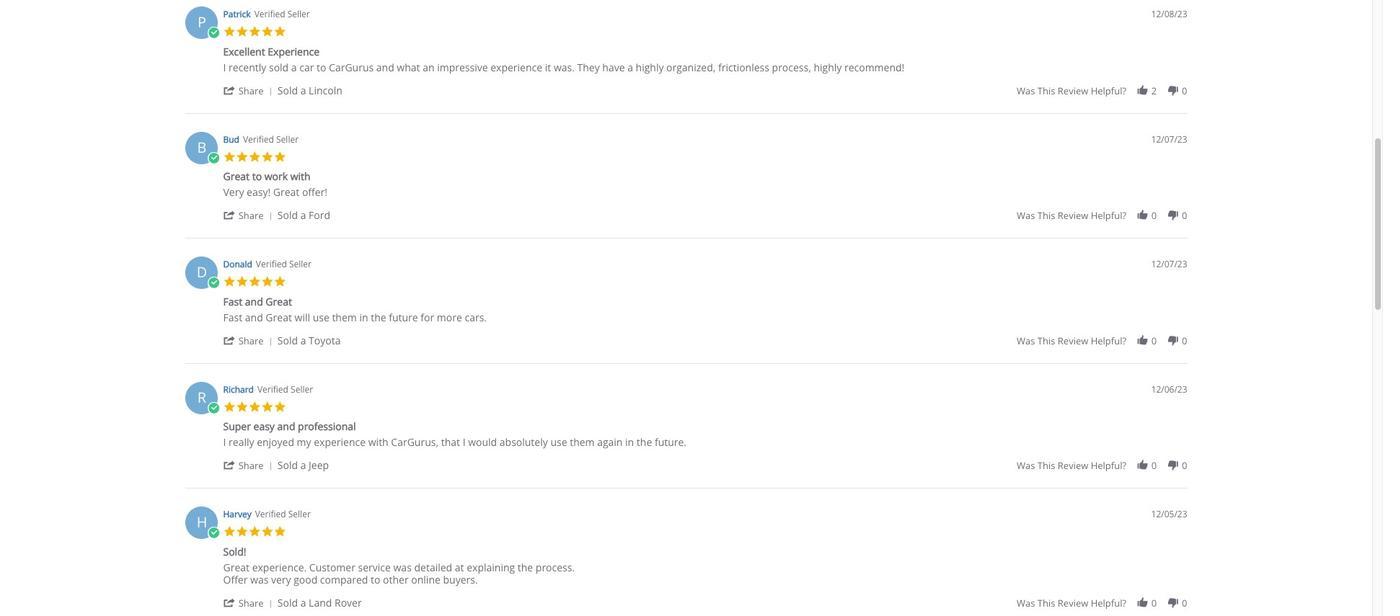 Task type: vqa. For each thing, say whether or not it's contained in the screenshot.
THE FAIR DEAL
no



Task type: locate. For each thing, give the bounding box(es) containing it.
1 horizontal spatial with
[[368, 436, 389, 449]]

verified right donald
[[256, 258, 287, 270]]

1 12/07/23 from the top
[[1152, 133, 1188, 145]]

seller down sold a jeep on the bottom of page
[[288, 508, 311, 521]]

vote down review by richard on  6 dec 2023 image
[[1167, 459, 1180, 472]]

2 vertical spatial the
[[518, 561, 533, 574]]

4 was this review helpful? from the top
[[1017, 459, 1127, 472]]

a left lincoln
[[301, 83, 306, 97]]

1 horizontal spatial experience
[[491, 60, 542, 74]]

1 vertical spatial 12/07/23
[[1152, 258, 1188, 270]]

with up the offer!
[[290, 169, 311, 183]]

a left land
[[301, 596, 306, 610]]

2
[[1152, 84, 1157, 97]]

2 was this review helpful? from the top
[[1017, 209, 1127, 222]]

3 helpful? from the top
[[1091, 334, 1127, 347]]

cargurus
[[329, 60, 374, 74]]

was this review helpful? left vote up review by bud on  7 dec 2023 image
[[1017, 209, 1127, 222]]

0 horizontal spatial experience
[[314, 436, 366, 449]]

4 group from the top
[[1017, 459, 1188, 472]]

review left vote up review by donald on  7 dec 2023 image
[[1058, 334, 1089, 347]]

land
[[309, 596, 332, 610]]

4 was from the top
[[1017, 459, 1035, 472]]

it
[[545, 60, 551, 74]]

patrick
[[223, 8, 251, 20]]

was.
[[554, 60, 575, 74]]

great down "donald verified seller"
[[266, 295, 292, 308]]

2 seperator image from the top
[[266, 337, 275, 346]]

circle checkmark image right p
[[207, 27, 220, 39]]

3 share button from the top
[[223, 334, 278, 347]]

vote down review by patrick on  8 dec 2023 image
[[1167, 84, 1180, 96]]

review left vote up review by bud on  7 dec 2023 image
[[1058, 209, 1089, 222]]

share image down fast and great 'heading'
[[223, 334, 236, 347]]

1 share image from the top
[[223, 84, 236, 96]]

circle checkmark image right b
[[207, 152, 220, 164]]

super easy and professional heading
[[223, 420, 356, 436]]

1 horizontal spatial highly
[[814, 60, 842, 74]]

the inside fast and great fast and great will use them in the future for more cars.
[[371, 311, 386, 324]]

use inside fast and great fast and great will use them in the future for more cars.
[[313, 311, 329, 324]]

2 share image from the top
[[223, 459, 236, 472]]

to left other
[[371, 573, 380, 587]]

verified for b
[[243, 133, 274, 145]]

helpful? for r
[[1091, 459, 1127, 472]]

share image down "offer"
[[223, 597, 236, 609]]

12/07/23
[[1152, 133, 1188, 145], [1152, 258, 1188, 270]]

3 share from the top
[[238, 334, 264, 347]]

12/07/23 for b
[[1152, 133, 1188, 145]]

verified right patrick
[[254, 8, 285, 20]]

share button down recently
[[223, 83, 278, 97]]

3 sold from the top
[[278, 334, 298, 347]]

an
[[423, 60, 435, 74]]

3 review from the top
[[1058, 334, 1089, 347]]

1 vertical spatial them
[[570, 436, 595, 449]]

0 right vote down review by richard on  6 dec 2023 image
[[1182, 459, 1188, 472]]

3 circle checkmark image from the top
[[207, 277, 220, 290]]

share image
[[223, 209, 236, 221], [223, 459, 236, 472]]

helpful? for h
[[1091, 597, 1127, 610]]

to inside sold! great experience. customer service was detailed at explaining the process. offer was very good compared to other online buyers.
[[371, 573, 380, 587]]

review date 12/07/23 element for d
[[1152, 258, 1188, 270]]

experience left it
[[491, 60, 542, 74]]

professional
[[298, 420, 356, 433]]

1 horizontal spatial them
[[570, 436, 595, 449]]

richard
[[223, 383, 254, 396]]

customer
[[309, 561, 356, 574]]

12/07/23 down vote down review by patrick on  8 dec 2023 image
[[1152, 133, 1188, 145]]

in left future
[[359, 311, 368, 324]]

0 horizontal spatial in
[[359, 311, 368, 324]]

3 seperator image from the top
[[266, 600, 275, 608]]

helpful? left vote up review by harvey on  5 dec 2023 "image"
[[1091, 597, 1127, 610]]

ford
[[309, 208, 330, 222]]

1 vertical spatial share image
[[223, 334, 236, 347]]

cargurus,
[[391, 436, 439, 449]]

and inside "super easy and professional i really enjoyed my experience with cargurus, that i would absolutely use them again in the future."
[[277, 420, 295, 433]]

5 sold from the top
[[278, 596, 298, 610]]

seperator image down easy!
[[266, 212, 275, 221]]

star image
[[248, 25, 261, 38], [261, 25, 274, 38], [274, 25, 286, 38], [236, 150, 248, 163], [248, 150, 261, 163], [274, 150, 286, 163], [236, 276, 248, 288], [223, 401, 236, 413], [236, 401, 248, 413], [248, 401, 261, 413], [261, 401, 274, 413], [274, 401, 286, 413], [223, 526, 236, 538], [236, 526, 248, 538], [261, 526, 274, 538], [274, 526, 286, 538]]

sold for r
[[278, 459, 298, 472]]

share down "offer"
[[238, 597, 264, 610]]

them up toyota
[[332, 311, 357, 324]]

1 horizontal spatial to
[[317, 60, 326, 74]]

super easy and professional i really enjoyed my experience with cargurus, that i would absolutely use them again in the future.
[[223, 420, 687, 449]]

2 seperator image from the top
[[266, 462, 275, 471]]

share button down fast and great 'heading'
[[223, 334, 278, 347]]

was right service
[[393, 561, 412, 574]]

use right absolutely
[[551, 436, 567, 449]]

12/05/23
[[1152, 508, 1188, 521]]

what
[[397, 60, 420, 74]]

circle checkmark image right h
[[207, 527, 220, 540]]

circle checkmark image for h
[[207, 527, 220, 540]]

1 horizontal spatial the
[[518, 561, 533, 574]]

seperator image down enjoyed
[[266, 462, 275, 471]]

the
[[371, 311, 386, 324], [637, 436, 652, 449], [518, 561, 533, 574]]

to up easy!
[[252, 169, 262, 183]]

experience
[[491, 60, 542, 74], [314, 436, 366, 449]]

was left very
[[250, 573, 269, 587]]

1 vertical spatial review date 12/07/23 element
[[1152, 258, 1188, 270]]

that
[[441, 436, 460, 449]]

0 horizontal spatial with
[[290, 169, 311, 183]]

was this review helpful? for b
[[1017, 209, 1127, 222]]

this for r
[[1038, 459, 1056, 472]]

great left will
[[266, 311, 292, 324]]

0 right the vote up review by richard on  6 dec 2023 'image'
[[1152, 459, 1157, 472]]

5 this from the top
[[1038, 597, 1056, 610]]

1 fast from the top
[[223, 295, 242, 308]]

1 review date 12/07/23 element from the top
[[1152, 133, 1188, 145]]

review date 12/08/23 element
[[1152, 8, 1188, 20]]

experience inside "super easy and professional i really enjoyed my experience with cargurus, that i would absolutely use them again in the future."
[[314, 436, 366, 449]]

0 vertical spatial share image
[[223, 209, 236, 221]]

sold! great experience. customer service was detailed at explaining the process. offer was very good compared to other online buyers.
[[223, 545, 575, 587]]

share button down really
[[223, 459, 278, 472]]

was this review helpful?
[[1017, 84, 1127, 97], [1017, 209, 1127, 222], [1017, 334, 1127, 347], [1017, 459, 1127, 472], [1017, 597, 1127, 610]]

highly
[[636, 60, 664, 74], [814, 60, 842, 74]]

sold for p
[[278, 83, 298, 97]]

2 helpful? from the top
[[1091, 209, 1127, 222]]

great inside sold! great experience. customer service was detailed at explaining the process. offer was very good compared to other online buyers.
[[223, 561, 250, 574]]

vote down review by bud on  7 dec 2023 image
[[1167, 209, 1180, 221]]

2 horizontal spatial to
[[371, 573, 380, 587]]

0
[[1182, 84, 1188, 97], [1152, 209, 1157, 222], [1182, 209, 1188, 222], [1152, 334, 1157, 347], [1182, 334, 1188, 347], [1152, 459, 1157, 472], [1182, 459, 1188, 472], [1152, 597, 1157, 610], [1182, 597, 1188, 610]]

sold
[[269, 60, 289, 74]]

1 was this review helpful? from the top
[[1017, 84, 1127, 97]]

0 horizontal spatial use
[[313, 311, 329, 324]]

3 this from the top
[[1038, 334, 1056, 347]]

highly right process,
[[814, 60, 842, 74]]

1 circle checkmark image from the top
[[207, 27, 220, 39]]

a for h
[[301, 596, 306, 610]]

share image for b
[[223, 209, 236, 221]]

very
[[271, 573, 291, 587]]

was this review helpful? left vote up review by patrick on  8 dec 2023 image
[[1017, 84, 1127, 97]]

share down fast and great 'heading'
[[238, 334, 264, 347]]

share button for p
[[223, 83, 278, 97]]

review date 12/07/23 element down vote down review by bud on  7 dec 2023 image on the right top
[[1152, 258, 1188, 270]]

and inside excellent experience i recently sold a car to cargurus and what an impressive experience it was. they have a highly organized, frictionless process, highly recommend!
[[376, 60, 394, 74]]

and up enjoyed
[[277, 420, 295, 433]]

1 vertical spatial use
[[551, 436, 567, 449]]

2 was from the top
[[1017, 209, 1035, 222]]

review
[[1058, 84, 1089, 97], [1058, 209, 1089, 222], [1058, 334, 1089, 347], [1058, 459, 1089, 472], [1058, 597, 1089, 610]]

share for d
[[238, 334, 264, 347]]

r
[[198, 388, 206, 407]]

great to work with heading
[[223, 169, 311, 186]]

review date 12/07/23 element
[[1152, 133, 1188, 145], [1152, 258, 1188, 270]]

1 horizontal spatial use
[[551, 436, 567, 449]]

really
[[229, 436, 254, 449]]

seperator image for r
[[266, 462, 275, 471]]

seperator image for h
[[266, 600, 275, 608]]

group for p
[[1017, 84, 1188, 97]]

sold down enjoyed
[[278, 459, 298, 472]]

star image
[[223, 25, 236, 38], [236, 25, 248, 38], [223, 150, 236, 163], [261, 150, 274, 163], [223, 276, 236, 288], [248, 276, 261, 288], [261, 276, 274, 288], [274, 276, 286, 288], [248, 526, 261, 538]]

0 vertical spatial with
[[290, 169, 311, 183]]

0 vertical spatial in
[[359, 311, 368, 324]]

share
[[238, 84, 264, 97], [238, 209, 264, 222], [238, 334, 264, 347], [238, 459, 264, 472], [238, 597, 264, 610]]

0 right vote up review by bud on  7 dec 2023 image
[[1152, 209, 1157, 222]]

review left vote up review by harvey on  5 dec 2023 "image"
[[1058, 597, 1089, 610]]

0 vertical spatial the
[[371, 311, 386, 324]]

2 horizontal spatial the
[[637, 436, 652, 449]]

1 sold from the top
[[278, 83, 298, 97]]

and left what
[[376, 60, 394, 74]]

a left jeep
[[301, 459, 306, 472]]

was
[[1017, 84, 1035, 97], [1017, 209, 1035, 222], [1017, 334, 1035, 347], [1017, 459, 1035, 472], [1017, 597, 1035, 610]]

verified for p
[[254, 8, 285, 20]]

recommend!
[[845, 60, 905, 74]]

other
[[383, 573, 409, 587]]

experience down "professional" at the bottom of page
[[314, 436, 366, 449]]

this
[[1038, 84, 1056, 97], [1038, 209, 1056, 222], [1038, 334, 1056, 347], [1038, 459, 1056, 472], [1038, 597, 1056, 610]]

work
[[264, 169, 288, 183]]

0 vertical spatial to
[[317, 60, 326, 74]]

in
[[359, 311, 368, 324], [625, 436, 634, 449]]

0 vertical spatial share image
[[223, 84, 236, 96]]

share down recently
[[238, 84, 264, 97]]

process.
[[536, 561, 575, 574]]

share for r
[[238, 459, 264, 472]]

vote up review by richard on  6 dec 2023 image
[[1136, 459, 1149, 472]]

circle checkmark image for b
[[207, 152, 220, 164]]

1 seperator image from the top
[[266, 87, 275, 96]]

for
[[421, 311, 434, 324]]

was for h
[[1017, 597, 1035, 610]]

seperator image down sold
[[266, 87, 275, 96]]

5 was from the top
[[1017, 597, 1035, 610]]

1 was from the top
[[1017, 84, 1035, 97]]

0 vertical spatial review date 12/07/23 element
[[1152, 133, 1188, 145]]

1 helpful? from the top
[[1091, 84, 1127, 97]]

them inside "super easy and professional i really enjoyed my experience with cargurus, that i would absolutely use them again in the future."
[[570, 436, 595, 449]]

sold for d
[[278, 334, 298, 347]]

fast and great heading
[[223, 295, 292, 311]]

lincoln
[[309, 83, 342, 97]]

share down really
[[238, 459, 264, 472]]

this for b
[[1038, 209, 1056, 222]]

seller up 'experience'
[[288, 8, 310, 20]]

with inside great to work with very easy! great offer!
[[290, 169, 311, 183]]

the inside sold! great experience. customer service was detailed at explaining the process. offer was very good compared to other online buyers.
[[518, 561, 533, 574]]

0 vertical spatial seperator image
[[266, 212, 275, 221]]

helpful? left the vote up review by richard on  6 dec 2023 'image'
[[1091, 459, 1127, 472]]

2 share from the top
[[238, 209, 264, 222]]

will
[[295, 311, 310, 324]]

excellent
[[223, 44, 265, 58]]

with left the "cargurus,"
[[368, 436, 389, 449]]

share image down very
[[223, 209, 236, 221]]

was this review helpful? left vote up review by donald on  7 dec 2023 image
[[1017, 334, 1127, 347]]

helpful? left vote up review by donald on  7 dec 2023 image
[[1091, 334, 1127, 347]]

5 share button from the top
[[223, 596, 278, 610]]

seperator image left sold a toyota
[[266, 337, 275, 346]]

use
[[313, 311, 329, 324], [551, 436, 567, 449]]

1 seperator image from the top
[[266, 212, 275, 221]]

0 horizontal spatial to
[[252, 169, 262, 183]]

seperator image
[[266, 87, 275, 96], [266, 462, 275, 471]]

1 vertical spatial share image
[[223, 459, 236, 472]]

1 this from the top
[[1038, 84, 1056, 97]]

buyers.
[[443, 573, 478, 587]]

highly right have
[[636, 60, 664, 74]]

3 share image from the top
[[223, 597, 236, 609]]

a left toyota
[[301, 334, 306, 347]]

have
[[602, 60, 625, 74]]

share button down easy!
[[223, 208, 278, 222]]

5 helpful? from the top
[[1091, 597, 1127, 610]]

seller up work at the top of page
[[276, 133, 299, 145]]

was this review helpful? left the vote up review by richard on  6 dec 2023 'image'
[[1017, 459, 1127, 472]]

them
[[332, 311, 357, 324], [570, 436, 595, 449]]

1 vertical spatial the
[[637, 436, 652, 449]]

group
[[1017, 84, 1188, 97], [1017, 209, 1188, 222], [1017, 334, 1188, 347], [1017, 459, 1188, 472], [1017, 597, 1188, 610]]

0 right vote up review by donald on  7 dec 2023 image
[[1152, 334, 1157, 347]]

in inside "super easy and professional i really enjoyed my experience with cargurus, that i would absolutely use them again in the future."
[[625, 436, 634, 449]]

4 circle checkmark image from the top
[[207, 527, 220, 540]]

sold left ford
[[278, 208, 298, 222]]

a for b
[[301, 208, 306, 222]]

3 was from the top
[[1017, 334, 1035, 347]]

seller down sold a ford
[[289, 258, 312, 270]]

0 vertical spatial use
[[313, 311, 329, 324]]

0 vertical spatial 12/07/23
[[1152, 133, 1188, 145]]

sold down very
[[278, 596, 298, 610]]

0 vertical spatial fast
[[223, 295, 242, 308]]

2 this from the top
[[1038, 209, 1056, 222]]

them left again
[[570, 436, 595, 449]]

verified right bud
[[243, 133, 274, 145]]

great down sold!
[[223, 561, 250, 574]]

4 this from the top
[[1038, 459, 1056, 472]]

2 circle checkmark image from the top
[[207, 152, 220, 164]]

a right have
[[628, 60, 633, 74]]

helpful? left vote up review by patrick on  8 dec 2023 image
[[1091, 84, 1127, 97]]

excellent experience i recently sold a car to cargurus and what an impressive experience it was. they have a highly organized, frictionless process, highly recommend!
[[223, 44, 905, 74]]

2 vertical spatial to
[[371, 573, 380, 587]]

4 review from the top
[[1058, 459, 1089, 472]]

this for d
[[1038, 334, 1056, 347]]

use right will
[[313, 311, 329, 324]]

vote up review by patrick on  8 dec 2023 image
[[1136, 84, 1149, 96]]

12/06/23
[[1152, 383, 1188, 396]]

this for p
[[1038, 84, 1056, 97]]

seperator image for d
[[266, 337, 275, 346]]

to right the car
[[317, 60, 326, 74]]

2 share image from the top
[[223, 334, 236, 347]]

a for p
[[301, 83, 306, 97]]

with
[[290, 169, 311, 183], [368, 436, 389, 449]]

12/07/23 down vote down review by bud on  7 dec 2023 image on the right top
[[1152, 258, 1188, 270]]

helpful?
[[1091, 84, 1127, 97], [1091, 209, 1127, 222], [1091, 334, 1127, 347], [1091, 459, 1127, 472], [1091, 597, 1127, 610]]

verified
[[254, 8, 285, 20], [243, 133, 274, 145], [256, 258, 287, 270], [257, 383, 288, 396], [255, 508, 286, 521]]

to
[[317, 60, 326, 74], [252, 169, 262, 183], [371, 573, 380, 587]]

1 vertical spatial to
[[252, 169, 262, 183]]

1 vertical spatial in
[[625, 436, 634, 449]]

0 right vote down review by patrick on  8 dec 2023 image
[[1182, 84, 1188, 97]]

12/08/23
[[1152, 8, 1188, 20]]

them inside fast and great fast and great will use them in the future for more cars.
[[332, 311, 357, 324]]

seperator image down very
[[266, 600, 275, 608]]

offer
[[223, 573, 248, 587]]

verified right harvey
[[255, 508, 286, 521]]

was this review helpful? for h
[[1017, 597, 1127, 610]]

1 share image from the top
[[223, 209, 236, 221]]

5 group from the top
[[1017, 597, 1188, 610]]

the left future
[[371, 311, 386, 324]]

0 vertical spatial experience
[[491, 60, 542, 74]]

the left process.
[[518, 561, 533, 574]]

in right again
[[625, 436, 634, 449]]

with inside "super easy and professional i really enjoyed my experience with cargurus, that i would absolutely use them again in the future."
[[368, 436, 389, 449]]

4 share button from the top
[[223, 459, 278, 472]]

0 horizontal spatial them
[[332, 311, 357, 324]]

seller up super easy and professional heading
[[291, 383, 313, 396]]

helpful? left vote up review by bud on  7 dec 2023 image
[[1091, 209, 1127, 222]]

0 vertical spatial them
[[332, 311, 357, 324]]

circle checkmark image
[[207, 27, 220, 39], [207, 152, 220, 164], [207, 277, 220, 290], [207, 527, 220, 540]]

1 review from the top
[[1058, 84, 1089, 97]]

1 share from the top
[[238, 84, 264, 97]]

again
[[597, 436, 623, 449]]

use inside "super easy and professional i really enjoyed my experience with cargurus, that i would absolutely use them again in the future."
[[551, 436, 567, 449]]

great
[[223, 169, 250, 183], [273, 185, 300, 199], [266, 295, 292, 308], [266, 311, 292, 324], [223, 561, 250, 574]]

review date 12/07/23 element for b
[[1152, 133, 1188, 145]]

2 review date 12/07/23 element from the top
[[1152, 258, 1188, 270]]

seller for p
[[288, 8, 310, 20]]

5 was this review helpful? from the top
[[1017, 597, 1127, 610]]

2 sold from the top
[[278, 208, 298, 222]]

1 vertical spatial experience
[[314, 436, 366, 449]]

this for h
[[1038, 597, 1056, 610]]

bud
[[223, 133, 239, 145]]

4 helpful? from the top
[[1091, 459, 1127, 472]]

seperator image
[[266, 212, 275, 221], [266, 337, 275, 346], [266, 600, 275, 608]]

was
[[393, 561, 412, 574], [250, 573, 269, 587]]

review left the vote up review by richard on  6 dec 2023 'image'
[[1058, 459, 1089, 472]]

0 horizontal spatial the
[[371, 311, 386, 324]]

1 highly from the left
[[636, 60, 664, 74]]

3 group from the top
[[1017, 334, 1188, 347]]

0 right 'vote down review by harvey on  5 dec 2023' icon
[[1182, 597, 1188, 610]]

share image down recently
[[223, 84, 236, 96]]

sold down will
[[278, 334, 298, 347]]

1 share button from the top
[[223, 83, 278, 97]]

1 vertical spatial seperator image
[[266, 462, 275, 471]]

0 vertical spatial seperator image
[[266, 87, 275, 96]]

review for r
[[1058, 459, 1089, 472]]

share image
[[223, 84, 236, 96], [223, 334, 236, 347], [223, 597, 236, 609]]

5 review from the top
[[1058, 597, 1089, 610]]

sold down sold
[[278, 83, 298, 97]]

sold a toyota
[[278, 334, 341, 347]]

share down easy!
[[238, 209, 264, 222]]

2 share button from the top
[[223, 208, 278, 222]]

i left really
[[223, 436, 226, 449]]

0 horizontal spatial highly
[[636, 60, 664, 74]]

1 vertical spatial fast
[[223, 311, 242, 324]]

share image for r
[[223, 459, 236, 472]]

2 vertical spatial share image
[[223, 597, 236, 609]]

1 vertical spatial with
[[368, 436, 389, 449]]

i left recently
[[223, 60, 226, 74]]

review for p
[[1058, 84, 1089, 97]]

1 horizontal spatial in
[[625, 436, 634, 449]]

in inside fast and great fast and great will use them in the future for more cars.
[[359, 311, 368, 324]]

donald verified seller
[[223, 258, 312, 270]]

4 sold from the top
[[278, 459, 298, 472]]

5 share from the top
[[238, 597, 264, 610]]

share button for h
[[223, 596, 278, 610]]

the left future.
[[637, 436, 652, 449]]

fast
[[223, 295, 242, 308], [223, 311, 242, 324]]

2 vertical spatial seperator image
[[266, 600, 275, 608]]

1 group from the top
[[1017, 84, 1188, 97]]

at
[[455, 561, 464, 574]]

circle checkmark image right d
[[207, 277, 220, 290]]

sold a ford
[[278, 208, 330, 222]]

review date 12/07/23 element down vote down review by patrick on  8 dec 2023 image
[[1152, 133, 1188, 145]]

4 share from the top
[[238, 459, 264, 472]]

3 was this review helpful? from the top
[[1017, 334, 1127, 347]]

review for h
[[1058, 597, 1089, 610]]

2 group from the top
[[1017, 209, 1188, 222]]

was for p
[[1017, 84, 1035, 97]]

jeep
[[309, 459, 329, 472]]

2 12/07/23 from the top
[[1152, 258, 1188, 270]]

2 review from the top
[[1058, 209, 1089, 222]]

1 vertical spatial seperator image
[[266, 337, 275, 346]]

was for d
[[1017, 334, 1035, 347]]

share image down really
[[223, 459, 236, 472]]



Task type: describe. For each thing, give the bounding box(es) containing it.
b
[[197, 137, 207, 157]]

experience inside excellent experience i recently sold a car to cargurus and what an impressive experience it was. they have a highly organized, frictionless process, highly recommend!
[[491, 60, 542, 74]]

share button for r
[[223, 459, 278, 472]]

0 right vote up review by harvey on  5 dec 2023 "image"
[[1152, 597, 1157, 610]]

absolutely
[[500, 436, 548, 449]]

verified for r
[[257, 383, 288, 396]]

impressive
[[437, 60, 488, 74]]

2 fast from the top
[[223, 311, 242, 324]]

share for h
[[238, 597, 264, 610]]

easy
[[254, 420, 275, 433]]

detailed
[[414, 561, 452, 574]]

group for h
[[1017, 597, 1188, 610]]

share button for b
[[223, 208, 278, 222]]

compared
[[320, 573, 368, 587]]

helpful? for d
[[1091, 334, 1127, 347]]

sold a land rover
[[278, 596, 362, 610]]

verified for d
[[256, 258, 287, 270]]

super
[[223, 420, 251, 433]]

to inside great to work with very easy! great offer!
[[252, 169, 262, 183]]

vote up review by harvey on  5 dec 2023 image
[[1136, 597, 1149, 609]]

2 highly from the left
[[814, 60, 842, 74]]

vote down review by donald on  7 dec 2023 image
[[1167, 334, 1180, 347]]

was for r
[[1017, 459, 1035, 472]]

and down "donald verified seller"
[[245, 295, 263, 308]]

recently
[[229, 60, 266, 74]]

patrick verified seller
[[223, 8, 310, 20]]

offer!
[[302, 185, 327, 199]]

i right that
[[463, 436, 466, 449]]

great to work with very easy! great offer!
[[223, 169, 327, 199]]

was this review helpful? for r
[[1017, 459, 1127, 472]]

review date 12/06/23 element
[[1152, 383, 1188, 396]]

circle checkmark image for p
[[207, 27, 220, 39]]

d
[[197, 263, 207, 282]]

car
[[299, 60, 314, 74]]

share for b
[[238, 209, 264, 222]]

fast and great fast and great will use them in the future for more cars.
[[223, 295, 487, 324]]

share image for d
[[223, 334, 236, 347]]

more
[[437, 311, 462, 324]]

vote down review by harvey on  5 dec 2023 image
[[1167, 597, 1180, 609]]

future
[[389, 311, 418, 324]]

and left will
[[245, 311, 263, 324]]

share image for p
[[223, 84, 236, 96]]

sold for b
[[278, 208, 298, 222]]

verified for h
[[255, 508, 286, 521]]

a left the car
[[291, 60, 297, 74]]

h
[[197, 513, 207, 532]]

very
[[223, 185, 244, 199]]

1 horizontal spatial was
[[393, 561, 412, 574]]

online
[[411, 573, 441, 587]]

seperator image for p
[[266, 87, 275, 96]]

would
[[468, 436, 497, 449]]

i inside excellent experience i recently sold a car to cargurus and what an impressive experience it was. they have a highly organized, frictionless process, highly recommend!
[[223, 60, 226, 74]]

donald
[[223, 258, 252, 270]]

good
[[294, 573, 318, 587]]

a for d
[[301, 334, 306, 347]]

sold!
[[223, 545, 246, 559]]

share for p
[[238, 84, 264, 97]]

helpful? for b
[[1091, 209, 1127, 222]]

group for r
[[1017, 459, 1188, 472]]

p
[[198, 12, 206, 32]]

bud verified seller
[[223, 133, 299, 145]]

my
[[297, 436, 311, 449]]

the inside "super easy and professional i really enjoyed my experience with cargurus, that i would absolutely use them again in the future."
[[637, 436, 652, 449]]

review for d
[[1058, 334, 1089, 347]]

process,
[[772, 60, 811, 74]]

was this review helpful? for d
[[1017, 334, 1127, 347]]

organized,
[[667, 60, 716, 74]]

review date 12/05/23 element
[[1152, 508, 1188, 521]]

seller for d
[[289, 258, 312, 270]]

sold for h
[[278, 596, 298, 610]]

harvey
[[223, 508, 251, 521]]

12/07/23 for d
[[1152, 258, 1188, 270]]

0 horizontal spatial was
[[250, 573, 269, 587]]

sold a jeep
[[278, 459, 329, 472]]

seperator image for b
[[266, 212, 275, 221]]

was for b
[[1017, 209, 1035, 222]]

they
[[577, 60, 600, 74]]

seller for h
[[288, 508, 311, 521]]

seller for r
[[291, 383, 313, 396]]

group for b
[[1017, 209, 1188, 222]]

harvey verified seller
[[223, 508, 311, 521]]

circle checkmark image
[[207, 402, 220, 415]]

circle checkmark image for d
[[207, 277, 220, 290]]

a for r
[[301, 459, 306, 472]]

future.
[[655, 436, 687, 449]]

sold! heading
[[223, 545, 246, 562]]

share image for h
[[223, 597, 236, 609]]

easy!
[[247, 185, 271, 199]]

richard verified seller
[[223, 383, 313, 396]]

0 right vote down review by donald on  7 dec 2023 image
[[1182, 334, 1188, 347]]

rover
[[335, 596, 362, 610]]

service
[[358, 561, 391, 574]]

sold a lincoln
[[278, 83, 342, 97]]

explaining
[[467, 561, 515, 574]]

frictionless
[[718, 60, 770, 74]]

to inside excellent experience i recently sold a car to cargurus and what an impressive experience it was. they have a highly organized, frictionless process, highly recommend!
[[317, 60, 326, 74]]

cars.
[[465, 311, 487, 324]]

vote up review by bud on  7 dec 2023 image
[[1136, 209, 1149, 221]]

great up very
[[223, 169, 250, 183]]

vote up review by donald on  7 dec 2023 image
[[1136, 334, 1149, 347]]

group for d
[[1017, 334, 1188, 347]]

helpful? for p
[[1091, 84, 1127, 97]]

experience.
[[252, 561, 307, 574]]

review for b
[[1058, 209, 1089, 222]]

0 right vote down review by bud on  7 dec 2023 image on the right top
[[1182, 209, 1188, 222]]

seller for b
[[276, 133, 299, 145]]

great down work at the top of page
[[273, 185, 300, 199]]

excellent experience heading
[[223, 44, 320, 61]]

share button for d
[[223, 334, 278, 347]]

enjoyed
[[257, 436, 294, 449]]

was this review helpful? for p
[[1017, 84, 1127, 97]]

toyota
[[309, 334, 341, 347]]

experience
[[268, 44, 320, 58]]



